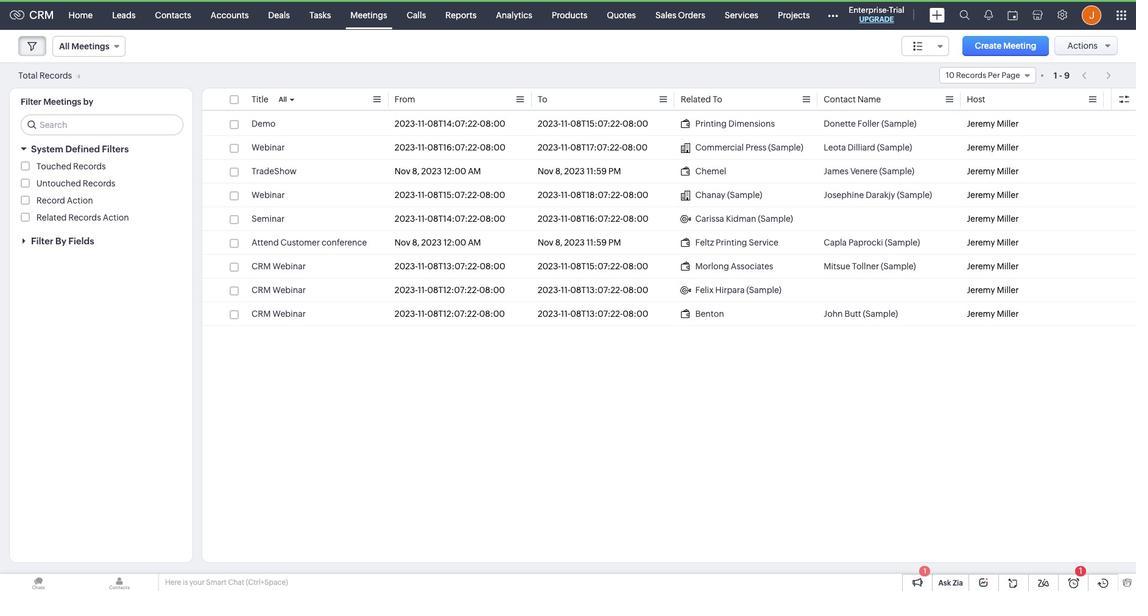 Task type: vqa. For each thing, say whether or not it's contained in the screenshot.


Task type: describe. For each thing, give the bounding box(es) containing it.
1 to from the left
[[538, 94, 547, 104]]

sales orders
[[656, 10, 706, 20]]

commercial press (sample) link
[[681, 141, 804, 154]]

profile element
[[1075, 0, 1109, 30]]

crm link
[[10, 9, 54, 21]]

jeremy for josephine darakjy (sample)
[[967, 190, 995, 200]]

08t13:07:22- for benton
[[571, 309, 623, 319]]

capla paprocki (sample)
[[824, 238, 920, 247]]

butt
[[845, 309, 861, 319]]

projects
[[778, 10, 810, 20]]

records for touched
[[73, 161, 106, 171]]

jeremy for leota dilliard (sample)
[[967, 143, 995, 152]]

meetings for all meetings
[[72, 41, 109, 51]]

enterprise-
[[849, 5, 889, 15]]

benton link
[[681, 308, 724, 320]]

jeremy miller for john butt (sample)
[[967, 309, 1019, 319]]

by
[[55, 236, 66, 246]]

8 miller from the top
[[997, 285, 1019, 295]]

feltz printing service link
[[681, 236, 779, 249]]

chemel
[[696, 166, 727, 176]]

(sample) for felix hirpara (sample)
[[747, 285, 782, 295]]

commercial
[[696, 143, 744, 152]]

filter for filter meetings by
[[21, 97, 42, 107]]

analytics
[[496, 10, 532, 20]]

meetings for filter meetings by
[[43, 97, 81, 107]]

records for untouched
[[83, 179, 115, 188]]

08t12:07:22- for benton
[[427, 309, 479, 319]]

nov 8, 2023 12:00 am for attend customer conference
[[395, 238, 481, 247]]

search image
[[960, 10, 970, 20]]

1 horizontal spatial 08t16:07:22-
[[571, 214, 623, 224]]

morlong associates
[[696, 261, 774, 271]]

morlong
[[696, 261, 729, 271]]

josephine darakjy (sample) link
[[824, 189, 932, 201]]

foller
[[858, 119, 880, 129]]

defined
[[65, 144, 100, 154]]

quotes link
[[597, 0, 646, 30]]

(sample) up the carissa kidman (sample)
[[727, 190, 763, 200]]

darakjy
[[866, 190, 896, 200]]

(sample) for carissa kidman (sample)
[[758, 214, 793, 224]]

felix
[[696, 285, 714, 295]]

here is your smart chat (ctrl+space)
[[165, 578, 288, 587]]

jeremy for capla paprocki (sample)
[[967, 238, 995, 247]]

analytics link
[[486, 0, 542, 30]]

chanay
[[696, 190, 726, 200]]

projects link
[[768, 0, 820, 30]]

attend
[[252, 238, 279, 247]]

james venere (sample)
[[824, 166, 915, 176]]

leota dilliard (sample)
[[824, 143, 912, 152]]

donette
[[824, 119, 856, 129]]

accounts link
[[201, 0, 259, 30]]

deals link
[[259, 0, 300, 30]]

meetings link
[[341, 0, 397, 30]]

contacts
[[155, 10, 191, 20]]

mitsue
[[824, 261, 851, 271]]

upgrade
[[860, 15, 894, 24]]

11:59 for chemel
[[587, 166, 607, 176]]

per
[[988, 71, 1000, 80]]

customer
[[281, 238, 320, 247]]

press
[[746, 143, 767, 152]]

jeremy miller for james venere (sample)
[[967, 166, 1019, 176]]

printing dimensions
[[696, 119, 775, 129]]

Other Modules field
[[820, 5, 846, 25]]

your
[[190, 578, 205, 587]]

create meeting button
[[963, 36, 1049, 56]]

deals
[[268, 10, 290, 20]]

1 horizontal spatial 1
[[1054, 70, 1058, 80]]

jeremy for james venere (sample)
[[967, 166, 995, 176]]

5 jeremy from the top
[[967, 214, 995, 224]]

related for related to
[[681, 94, 711, 104]]

miller for josephine darakjy (sample)
[[997, 190, 1019, 200]]

crm for felix hirpara (sample)
[[252, 285, 271, 295]]

chanay (sample)
[[696, 190, 763, 200]]

hirpara
[[716, 285, 745, 295]]

nov 8, 2023 11:59 pm for feltz printing service
[[538, 238, 621, 247]]

webinar link for 2023-11-08t16:07:22-08:00
[[252, 141, 285, 154]]

2023-11-08t14:07:22-08:00 for 2023-11-08t15:07:22-08:00
[[395, 119, 506, 129]]

carissa kidman (sample)
[[696, 214, 793, 224]]

2 horizontal spatial 1
[[1079, 566, 1083, 576]]

venere
[[851, 166, 878, 176]]

felix hirpara (sample)
[[696, 285, 782, 295]]

seminar link
[[252, 213, 285, 225]]

printing inside feltz printing service link
[[716, 238, 747, 247]]

john butt (sample) link
[[824, 308, 898, 320]]

calls link
[[397, 0, 436, 30]]

(sample) for commercial press (sample)
[[768, 143, 804, 152]]

08t14:07:22- for 2023-11-08t15:07:22-08:00
[[427, 119, 480, 129]]

1 vertical spatial 2023-11-08t16:07:22-08:00
[[538, 214, 649, 224]]

signals element
[[977, 0, 1000, 30]]

conference
[[322, 238, 367, 247]]

08t15:07:22- for 2023-11-08t14:07:22-08:00
[[571, 119, 623, 129]]

webinar for benton
[[273, 309, 306, 319]]

pm for feltz printing service
[[609, 238, 621, 247]]

system
[[31, 144, 63, 154]]

leota
[[824, 143, 846, 152]]

dimensions
[[729, 119, 775, 129]]

tasks link
[[300, 0, 341, 30]]

1 vertical spatial 08t15:07:22-
[[427, 190, 480, 200]]

records for related
[[68, 213, 101, 222]]

2023-11-08t14:07:22-08:00 for 2023-11-08t16:07:22-08:00
[[395, 214, 506, 224]]

records for total
[[39, 70, 72, 80]]

services
[[725, 10, 759, 20]]

chat
[[228, 578, 244, 587]]

john
[[824, 309, 843, 319]]

is
[[183, 578, 188, 587]]

by
[[83, 97, 93, 107]]

5 miller from the top
[[997, 214, 1019, 224]]

jeremy for mitsue tollner (sample)
[[967, 261, 995, 271]]

contact
[[824, 94, 856, 104]]

services link
[[715, 0, 768, 30]]

profile image
[[1082, 5, 1101, 25]]

from
[[395, 94, 415, 104]]

printing dimensions link
[[681, 118, 775, 130]]

zia
[[953, 579, 963, 587]]

james
[[824, 166, 849, 176]]

(sample) for john butt (sample)
[[863, 309, 898, 319]]

donette foller (sample) link
[[824, 118, 917, 130]]

page
[[1002, 71, 1020, 80]]

(sample) for mitsue tollner (sample)
[[881, 261, 916, 271]]

leads link
[[102, 0, 145, 30]]

0 horizontal spatial 1
[[924, 567, 927, 575]]

orders
[[678, 10, 706, 20]]

fields
[[68, 236, 94, 246]]

Search text field
[[21, 115, 183, 135]]

jeremy miller for josephine darakjy (sample)
[[967, 190, 1019, 200]]

system defined filters
[[31, 144, 129, 154]]

leads
[[112, 10, 136, 20]]

trial
[[889, 5, 905, 15]]



Task type: locate. For each thing, give the bounding box(es) containing it.
service
[[749, 238, 779, 247]]

miller for leota dilliard (sample)
[[997, 143, 1019, 152]]

products
[[552, 10, 588, 20]]

records right 10
[[956, 71, 987, 80]]

3 miller from the top
[[997, 166, 1019, 176]]

2 vertical spatial 2023-11-08t13:07:22-08:00
[[538, 309, 649, 319]]

printing up morlong associates
[[716, 238, 747, 247]]

navigation
[[1076, 66, 1118, 84]]

jeremy
[[967, 119, 995, 129], [967, 143, 995, 152], [967, 166, 995, 176], [967, 190, 995, 200], [967, 214, 995, 224], [967, 238, 995, 247], [967, 261, 995, 271], [967, 285, 995, 295], [967, 309, 995, 319]]

crm webinar for morlong
[[252, 261, 306, 271]]

1 2023-11-08t14:07:22-08:00 from the top
[[395, 119, 506, 129]]

crm webinar for felix
[[252, 285, 306, 295]]

(sample) for josephine darakjy (sample)
[[897, 190, 932, 200]]

sales
[[656, 10, 677, 20]]

0 vertical spatial filter
[[21, 97, 42, 107]]

all for all meetings
[[59, 41, 70, 51]]

quotes
[[607, 10, 636, 20]]

filter inside dropdown button
[[31, 236, 53, 246]]

records down defined
[[73, 161, 106, 171]]

08t15:07:22-
[[571, 119, 623, 129], [427, 190, 480, 200], [571, 261, 623, 271]]

2023
[[421, 166, 442, 176], [564, 166, 585, 176], [421, 238, 442, 247], [564, 238, 585, 247]]

josephine darakjy (sample)
[[824, 190, 932, 200]]

0 vertical spatial 11:59
[[587, 166, 607, 176]]

tasks
[[310, 10, 331, 20]]

7 jeremy from the top
[[967, 261, 995, 271]]

records for 10
[[956, 71, 987, 80]]

1 vertical spatial nov 8, 2023 11:59 pm
[[538, 238, 621, 247]]

2 nov 8, 2023 11:59 pm from the top
[[538, 238, 621, 247]]

miller for john butt (sample)
[[997, 309, 1019, 319]]

meetings up loading icon
[[72, 41, 109, 51]]

nov 8, 2023 11:59 pm for chemel
[[538, 166, 621, 176]]

1 vertical spatial action
[[103, 213, 129, 222]]

0 vertical spatial 2023-11-08t16:07:22-08:00
[[395, 143, 506, 152]]

2 2023-11-08t12:07:22-08:00 from the top
[[395, 309, 505, 319]]

john butt (sample)
[[824, 309, 898, 319]]

12:00 for tradeshow
[[444, 166, 466, 176]]

2023-11-08t15:07:22-08:00 for 2023-11-08t14:07:22-08:00
[[538, 119, 648, 129]]

1 2023-11-08t12:07:22-08:00 from the top
[[395, 285, 505, 295]]

crm webinar link for morlong
[[252, 260, 306, 272]]

search element
[[952, 0, 977, 30]]

1 nov 8, 2023 11:59 pm from the top
[[538, 166, 621, 176]]

kidman
[[726, 214, 757, 224]]

0 vertical spatial pm
[[609, 166, 621, 176]]

2 miller from the top
[[997, 143, 1019, 152]]

jeremy miller for donette foller (sample)
[[967, 119, 1019, 129]]

name
[[858, 94, 881, 104]]

1 horizontal spatial action
[[103, 213, 129, 222]]

08t12:07:22- for felix hirpara (sample)
[[427, 285, 479, 295]]

3 jeremy from the top
[[967, 166, 995, 176]]

related up printing dimensions link
[[681, 94, 711, 104]]

records down touched records
[[83, 179, 115, 188]]

records left loading icon
[[39, 70, 72, 80]]

webinar for felix hirpara (sample)
[[273, 285, 306, 295]]

0 horizontal spatial 08t16:07:22-
[[427, 143, 480, 152]]

0 vertical spatial nov 8, 2023 12:00 am
[[395, 166, 481, 176]]

(sample) for james venere (sample)
[[880, 166, 915, 176]]

4 miller from the top
[[997, 190, 1019, 200]]

related records action
[[36, 213, 129, 222]]

(ctrl+space)
[[246, 578, 288, 587]]

touched
[[36, 161, 71, 171]]

create
[[975, 41, 1002, 51]]

2 crm webinar link from the top
[[252, 284, 306, 296]]

1 08t12:07:22- from the top
[[427, 285, 479, 295]]

0 vertical spatial 2023-11-08t13:07:22-08:00
[[395, 261, 505, 271]]

filter left "by" at top
[[31, 236, 53, 246]]

2 vertical spatial 2023-11-08t15:07:22-08:00
[[538, 261, 648, 271]]

here
[[165, 578, 181, 587]]

0 vertical spatial 2023-11-08t14:07:22-08:00
[[395, 119, 506, 129]]

1 vertical spatial meetings
[[72, 41, 109, 51]]

(sample) right tollner
[[881, 261, 916, 271]]

2023-11-08t12:07:22-08:00 for benton
[[395, 309, 505, 319]]

nov 8, 2023 12:00 am
[[395, 166, 481, 176], [395, 238, 481, 247]]

6 miller from the top
[[997, 238, 1019, 247]]

11:59 for feltz printing service
[[587, 238, 607, 247]]

(sample) for donette foller (sample)
[[882, 119, 917, 129]]

jeremy miller for capla paprocki (sample)
[[967, 238, 1019, 247]]

08t15:07:22- for 2023-11-08t13:07:22-08:00
[[571, 261, 623, 271]]

signals image
[[984, 10, 993, 20]]

felix hirpara (sample) link
[[681, 284, 782, 296]]

ask
[[939, 579, 951, 587]]

untouched records
[[36, 179, 115, 188]]

9 miller from the top
[[997, 309, 1019, 319]]

mitsue tollner (sample)
[[824, 261, 916, 271]]

2023-11-08t15:07:22-08:00
[[538, 119, 648, 129], [395, 190, 505, 200], [538, 261, 648, 271]]

2 to from the left
[[713, 94, 723, 104]]

6 jeremy miller from the top
[[967, 238, 1019, 247]]

1 am from the top
[[468, 166, 481, 176]]

0 vertical spatial am
[[468, 166, 481, 176]]

action
[[67, 196, 93, 205], [103, 213, 129, 222]]

create menu image
[[930, 8, 945, 22]]

1 pm from the top
[[609, 166, 621, 176]]

action up 'related records action'
[[67, 196, 93, 205]]

pm for chemel
[[609, 166, 621, 176]]

commercial press (sample)
[[696, 143, 804, 152]]

filter down 'total'
[[21, 97, 42, 107]]

0 vertical spatial printing
[[696, 119, 727, 129]]

record action
[[36, 196, 93, 205]]

1 11:59 from the top
[[587, 166, 607, 176]]

1 vertical spatial 2023-11-08t13:07:22-08:00
[[538, 285, 649, 295]]

(sample) right paprocki
[[885, 238, 920, 247]]

1 vertical spatial 2023-11-08t15:07:22-08:00
[[395, 190, 505, 200]]

james venere (sample) link
[[824, 165, 915, 177]]

(sample) right darakjy
[[897, 190, 932, 200]]

webinar link for 2023-11-08t15:07:22-08:00
[[252, 189, 285, 201]]

chemel link
[[681, 165, 727, 177]]

2023-11-08t18:07:22-08:00
[[538, 190, 649, 200]]

nov 8, 2023 11:59 pm down "2023-11-08t18:07:22-08:00"
[[538, 238, 621, 247]]

2 vertical spatial 08t15:07:22-
[[571, 261, 623, 271]]

None field
[[902, 36, 949, 56]]

2 jeremy miller from the top
[[967, 143, 1019, 152]]

1 webinar link from the top
[[252, 141, 285, 154]]

2 vertical spatial 08t13:07:22-
[[571, 309, 623, 319]]

contacts link
[[145, 0, 201, 30]]

tollner
[[852, 261, 879, 271]]

2 08t12:07:22- from the top
[[427, 309, 479, 319]]

1 horizontal spatial to
[[713, 94, 723, 104]]

jeremy for donette foller (sample)
[[967, 119, 995, 129]]

(sample) up the service
[[758, 214, 793, 224]]

(sample) for capla paprocki (sample)
[[885, 238, 920, 247]]

1 12:00 from the top
[[444, 166, 466, 176]]

all for all
[[279, 96, 287, 103]]

0 horizontal spatial to
[[538, 94, 547, 104]]

related for related records action
[[36, 213, 67, 222]]

miller for mitsue tollner (sample)
[[997, 261, 1019, 271]]

pm down 08t18:07:22-
[[609, 238, 621, 247]]

miller for donette foller (sample)
[[997, 119, 1019, 129]]

08t12:07:22-
[[427, 285, 479, 295], [427, 309, 479, 319]]

am for tradeshow
[[468, 166, 481, 176]]

2 12:00 from the top
[[444, 238, 466, 247]]

3 crm webinar link from the top
[[252, 308, 306, 320]]

1 vertical spatial crm webinar link
[[252, 284, 306, 296]]

total records
[[18, 70, 72, 80]]

home
[[69, 10, 93, 20]]

all up total records
[[59, 41, 70, 51]]

miller for james venere (sample)
[[997, 166, 1019, 176]]

1 vertical spatial 2023-11-08t12:07:22-08:00
[[395, 309, 505, 319]]

All Meetings field
[[52, 36, 125, 57]]

12:00 for attend customer conference
[[444, 238, 466, 247]]

dilliard
[[848, 143, 876, 152]]

1 vertical spatial 12:00
[[444, 238, 466, 247]]

(sample) for leota dilliard (sample)
[[877, 143, 912, 152]]

0 horizontal spatial related
[[36, 213, 67, 222]]

5 jeremy miller from the top
[[967, 214, 1019, 224]]

2023-11-08t13:07:22-08:00 for benton
[[538, 309, 649, 319]]

capla
[[824, 238, 847, 247]]

8 jeremy from the top
[[967, 285, 995, 295]]

1 vertical spatial all
[[279, 96, 287, 103]]

associates
[[731, 261, 774, 271]]

2 vertical spatial meetings
[[43, 97, 81, 107]]

printing
[[696, 119, 727, 129], [716, 238, 747, 247]]

0 horizontal spatial all
[[59, 41, 70, 51]]

2 vertical spatial crm webinar link
[[252, 308, 306, 320]]

1 vertical spatial am
[[468, 238, 481, 247]]

attend customer conference link
[[252, 236, 367, 249]]

paprocki
[[849, 238, 883, 247]]

4 jeremy from the top
[[967, 190, 995, 200]]

1 vertical spatial pm
[[609, 238, 621, 247]]

0 vertical spatial 12:00
[[444, 166, 466, 176]]

nov 8, 2023 11:59 pm down 2023-11-08t17:07:22-08:00
[[538, 166, 621, 176]]

2 am from the top
[[468, 238, 481, 247]]

1 jeremy miller from the top
[[967, 119, 1019, 129]]

printing inside printing dimensions link
[[696, 119, 727, 129]]

9 jeremy from the top
[[967, 309, 995, 319]]

leota dilliard (sample) link
[[824, 141, 912, 154]]

(sample) up darakjy
[[880, 166, 915, 176]]

(sample) down associates
[[747, 285, 782, 295]]

2 jeremy from the top
[[967, 143, 995, 152]]

crm for morlong associates
[[252, 261, 271, 271]]

7 jeremy miller from the top
[[967, 261, 1019, 271]]

(sample) right foller at the right of page
[[882, 119, 917, 129]]

10 records per page
[[946, 71, 1020, 80]]

1 vertical spatial 11:59
[[587, 238, 607, 247]]

1 crm webinar link from the top
[[252, 260, 306, 272]]

feltz
[[696, 238, 714, 247]]

0 horizontal spatial action
[[67, 196, 93, 205]]

webinar for morlong associates
[[273, 261, 306, 271]]

webinar link
[[252, 141, 285, 154], [252, 189, 285, 201]]

jeremy miller for leota dilliard (sample)
[[967, 143, 1019, 152]]

1 jeremy from the top
[[967, 119, 995, 129]]

pm up 08t18:07:22-
[[609, 166, 621, 176]]

carissa kidman (sample) link
[[681, 213, 793, 225]]

-
[[1060, 70, 1063, 80]]

create meeting
[[975, 41, 1037, 51]]

3 crm webinar from the top
[[252, 309, 306, 319]]

0 vertical spatial 08t12:07:22-
[[427, 285, 479, 295]]

crm webinar link for felix
[[252, 284, 306, 296]]

(sample) right butt at right
[[863, 309, 898, 319]]

0 vertical spatial webinar link
[[252, 141, 285, 154]]

related down "record"
[[36, 213, 67, 222]]

am for attend customer conference
[[468, 238, 481, 247]]

7 miller from the top
[[997, 261, 1019, 271]]

8 jeremy miller from the top
[[967, 285, 1019, 295]]

0 vertical spatial 2023-11-08t12:07:22-08:00
[[395, 285, 505, 295]]

enterprise-trial upgrade
[[849, 5, 905, 24]]

meetings left 'calls' link
[[351, 10, 387, 20]]

action up filter by fields dropdown button
[[103, 213, 129, 222]]

0 vertical spatial 08t13:07:22-
[[427, 261, 480, 271]]

2023-11-08t14:07:22-08:00
[[395, 119, 506, 129], [395, 214, 506, 224]]

records inside field
[[956, 71, 987, 80]]

08t13:07:22- for felix hirpara (sample)
[[571, 285, 623, 295]]

(sample) inside 'link'
[[768, 143, 804, 152]]

1 vertical spatial 08t14:07:22-
[[427, 214, 480, 224]]

create menu element
[[922, 0, 952, 30]]

0 vertical spatial crm webinar
[[252, 261, 306, 271]]

crm webinar link
[[252, 260, 306, 272], [252, 284, 306, 296], [252, 308, 306, 320]]

(sample) right 'dilliard'
[[877, 143, 912, 152]]

all meetings
[[59, 41, 109, 51]]

0 vertical spatial action
[[67, 196, 93, 205]]

meetings inside field
[[72, 41, 109, 51]]

2 crm webinar from the top
[[252, 285, 306, 295]]

webinar link up seminar
[[252, 189, 285, 201]]

josephine
[[824, 190, 864, 200]]

2023-11-08t12:07:22-08:00
[[395, 285, 505, 295], [395, 309, 505, 319]]

1 miller from the top
[[997, 119, 1019, 129]]

2 vertical spatial crm webinar
[[252, 309, 306, 319]]

08t14:07:22- for 2023-11-08t16:07:22-08:00
[[427, 214, 480, 224]]

jeremy for john butt (sample)
[[967, 309, 995, 319]]

loading image
[[74, 74, 80, 78]]

2 08t14:07:22- from the top
[[427, 214, 480, 224]]

2023-11-08t13:07:22-08:00
[[395, 261, 505, 271], [538, 285, 649, 295], [538, 309, 649, 319]]

2023-11-08t15:07:22-08:00 for 2023-11-08t13:07:22-08:00
[[538, 261, 648, 271]]

products link
[[542, 0, 597, 30]]

0 vertical spatial meetings
[[351, 10, 387, 20]]

tradeshow link
[[252, 165, 297, 177]]

(sample)
[[882, 119, 917, 129], [768, 143, 804, 152], [877, 143, 912, 152], [880, 166, 915, 176], [727, 190, 763, 200], [897, 190, 932, 200], [758, 214, 793, 224], [885, 238, 920, 247], [881, 261, 916, 271], [747, 285, 782, 295], [863, 309, 898, 319]]

2 pm from the top
[[609, 238, 621, 247]]

filter by fields
[[31, 236, 94, 246]]

2 nov 8, 2023 12:00 am from the top
[[395, 238, 481, 247]]

2 11:59 from the top
[[587, 238, 607, 247]]

size image
[[913, 41, 923, 52]]

1 vertical spatial 08t16:07:22-
[[571, 214, 623, 224]]

4 jeremy miller from the top
[[967, 190, 1019, 200]]

1 vertical spatial 08t12:07:22-
[[427, 309, 479, 319]]

1 vertical spatial nov 8, 2023 12:00 am
[[395, 238, 481, 247]]

1 vertical spatial crm webinar
[[252, 285, 306, 295]]

1 08t14:07:22- from the top
[[427, 119, 480, 129]]

seminar
[[252, 214, 285, 224]]

to
[[538, 94, 547, 104], [713, 94, 723, 104]]

0 vertical spatial nov 8, 2023 11:59 pm
[[538, 166, 621, 176]]

all inside field
[[59, 41, 70, 51]]

0 vertical spatial 08t14:07:22-
[[427, 119, 480, 129]]

record
[[36, 196, 65, 205]]

reports link
[[436, 0, 486, 30]]

title
[[252, 94, 269, 104]]

1 vertical spatial printing
[[716, 238, 747, 247]]

1 crm webinar from the top
[[252, 261, 306, 271]]

meetings left the by on the left of page
[[43, 97, 81, 107]]

jeremy miller for mitsue tollner (sample)
[[967, 261, 1019, 271]]

1 horizontal spatial 2023-11-08t16:07:22-08:00
[[538, 214, 649, 224]]

0 vertical spatial crm webinar link
[[252, 260, 306, 272]]

donette foller (sample)
[[824, 119, 917, 129]]

row group
[[202, 112, 1136, 326]]

9
[[1065, 70, 1070, 80]]

0 vertical spatial all
[[59, 41, 70, 51]]

carissa
[[696, 214, 724, 224]]

chanay (sample) link
[[681, 189, 763, 201]]

printing up commercial at the top
[[696, 119, 727, 129]]

10 Records Per Page field
[[939, 67, 1036, 83]]

host
[[967, 94, 986, 104]]

reports
[[446, 10, 477, 20]]

11:59
[[587, 166, 607, 176], [587, 238, 607, 247]]

0 horizontal spatial 2023-11-08t16:07:22-08:00
[[395, 143, 506, 152]]

1 horizontal spatial related
[[681, 94, 711, 104]]

row group containing demo
[[202, 112, 1136, 326]]

1 vertical spatial webinar link
[[252, 189, 285, 201]]

6 jeremy from the top
[[967, 238, 995, 247]]

2023-11-08t13:07:22-08:00 for felix hirpara (sample)
[[538, 285, 649, 295]]

08t17:07:22-
[[571, 143, 622, 152]]

0 vertical spatial 2023-11-08t15:07:22-08:00
[[538, 119, 648, 129]]

1 vertical spatial related
[[36, 213, 67, 222]]

nov 8, 2023 12:00 am for tradeshow
[[395, 166, 481, 176]]

records up fields
[[68, 213, 101, 222]]

11:59 down 08t18:07:22-
[[587, 238, 607, 247]]

3 jeremy miller from the top
[[967, 166, 1019, 176]]

11:59 up 08t18:07:22-
[[587, 166, 607, 176]]

all right title
[[279, 96, 287, 103]]

contacts image
[[81, 574, 158, 591]]

meetings
[[351, 10, 387, 20], [72, 41, 109, 51], [43, 97, 81, 107]]

0 vertical spatial 08t15:07:22-
[[571, 119, 623, 129]]

chats image
[[0, 574, 77, 591]]

2 2023-11-08t14:07:22-08:00 from the top
[[395, 214, 506, 224]]

1 vertical spatial 2023-11-08t14:07:22-08:00
[[395, 214, 506, 224]]

crm for benton
[[252, 309, 271, 319]]

0 vertical spatial related
[[681, 94, 711, 104]]

webinar link down demo link
[[252, 141, 285, 154]]

1 - 9
[[1054, 70, 1070, 80]]

1 horizontal spatial all
[[279, 96, 287, 103]]

9 jeremy miller from the top
[[967, 309, 1019, 319]]

(sample) right press
[[768, 143, 804, 152]]

11-
[[418, 119, 427, 129], [561, 119, 571, 129], [418, 143, 427, 152], [561, 143, 571, 152], [418, 190, 427, 200], [561, 190, 571, 200], [418, 214, 427, 224], [561, 214, 571, 224], [418, 261, 427, 271], [561, 261, 571, 271], [418, 285, 427, 295], [561, 285, 571, 295], [418, 309, 427, 319], [561, 309, 571, 319]]

calendar image
[[1008, 10, 1018, 20]]

filter for filter by fields
[[31, 236, 53, 246]]

0 vertical spatial 08t16:07:22-
[[427, 143, 480, 152]]

2 webinar link from the top
[[252, 189, 285, 201]]

(sample) inside "link"
[[747, 285, 782, 295]]

miller for capla paprocki (sample)
[[997, 238, 1019, 247]]

tradeshow
[[252, 166, 297, 176]]

1 vertical spatial 08t13:07:22-
[[571, 285, 623, 295]]

2023-11-08t17:07:22-08:00
[[538, 143, 648, 152]]

1 vertical spatial filter
[[31, 236, 53, 246]]

2023-11-08t12:07:22-08:00 for felix hirpara (sample)
[[395, 285, 505, 295]]

1 nov 8, 2023 12:00 am from the top
[[395, 166, 481, 176]]



